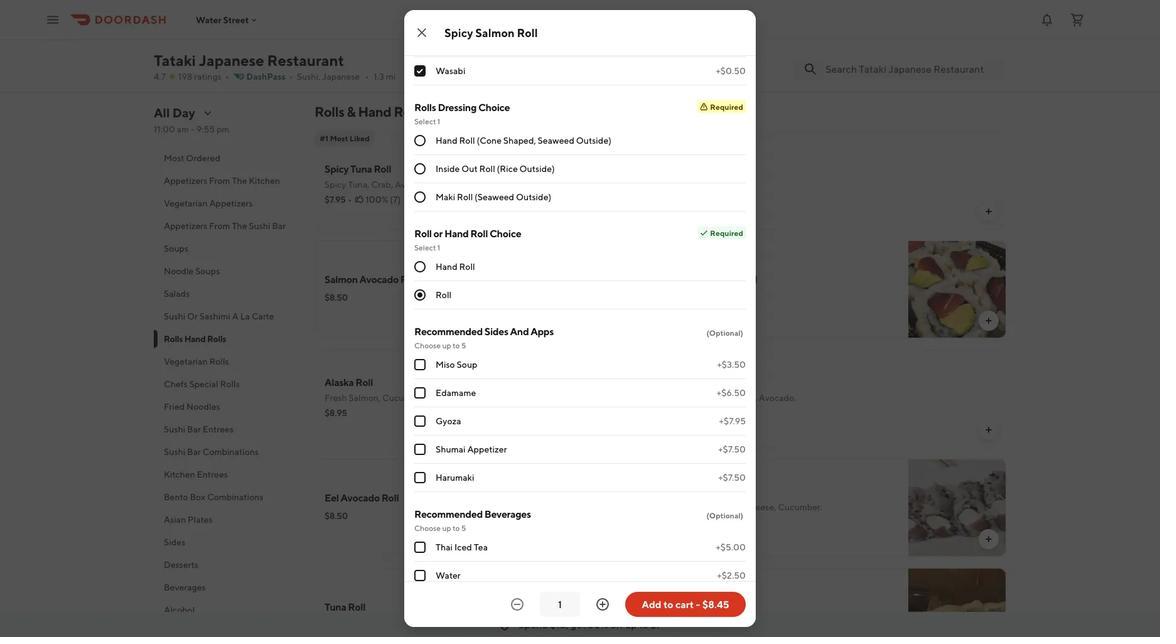 Task type: describe. For each thing, give the bounding box(es) containing it.
reviews button
[[154, 124, 300, 147]]

up inside recommended beverages choose up to 5
[[442, 524, 451, 533]]

smoked
[[676, 502, 709, 512]]

bento box combinations button
[[154, 486, 300, 509]]

spicy for spicy mayo
[[436, 9, 458, 19]]

cucumber, for scallop
[[713, 393, 757, 403]]

thai iced tea
[[436, 542, 488, 553]]

sides button
[[154, 531, 300, 554]]

salmon inside 'dialog'
[[476, 26, 515, 39]]

sushi bar entrees button
[[154, 418, 300, 441]]

0 vertical spatial kitchen
[[249, 176, 280, 186]]

edamame
[[436, 388, 476, 398]]

caviar.
[[491, 393, 518, 403]]

recommended sides and apps group
[[415, 325, 746, 492]]

all day
[[154, 106, 195, 120]]

sides inside recommended sides and apps choose up to 5
[[485, 326, 509, 338]]

fried noodles button
[[154, 396, 300, 418]]

vegetarian for vegetarian appetizers
[[164, 198, 208, 209]]

0 horizontal spatial soups
[[164, 243, 188, 254]]

hand inside roll or hand roll choice select 1
[[445, 228, 469, 240]]

appetizers for appetizers from the kitchen
[[164, 176, 207, 186]]

hand up the vegetarian rolls
[[184, 334, 206, 344]]

$6.50
[[325, 620, 348, 631]]

maki roll (seaweed outside)
[[436, 192, 552, 202]]

+$7.50 for shumai appetizer
[[719, 444, 746, 455]]

salmon, for philadelphia
[[710, 502, 742, 512]]

rolls inside 'button'
[[209, 356, 229, 367]]

rolls hand rolls
[[164, 334, 226, 344]]

japanese for sushi,
[[322, 71, 360, 82]]

sushi, japanese • 1.3 mi
[[297, 71, 396, 82]]

sushi for sushi or sashimi a la carte
[[164, 311, 185, 322]]

vegetarian rolls button
[[154, 350, 300, 373]]

la
[[240, 311, 250, 322]]

desserts button
[[154, 554, 300, 577]]

appetizers from the kitchen
[[164, 176, 280, 186]]

• left sushi,
[[289, 71, 293, 82]]

asian
[[164, 515, 186, 525]]

miso
[[436, 360, 455, 370]]

water street button
[[196, 15, 259, 25]]

tempura
[[436, 37, 471, 48]]

soup
[[457, 360, 478, 370]]

tataki
[[154, 51, 196, 69]]

hand right &
[[358, 104, 391, 120]]

spicy lobster roll image
[[909, 568, 1007, 637]]

dashpass
[[247, 71, 286, 82]]

desserts
[[164, 560, 198, 570]]

tuna for tuna avocado roll
[[676, 274, 697, 285]]

bento box combinations
[[164, 492, 263, 502]]

appetizers from the sushi bar
[[164, 221, 286, 231]]

4.7
[[154, 71, 166, 82]]

vegetarian appetizers button
[[154, 192, 300, 215]]

plates
[[188, 515, 213, 525]]

wasabi
[[436, 66, 466, 76]]

salmon aburi image
[[909, 0, 1007, 76]]

roll inside "philadelphia roll smoked salmon, cheese, cucumber."
[[733, 486, 750, 498]]

Inside Out Roll (Rice Outside) radio
[[415, 163, 426, 175]]

100% (7)
[[366, 194, 401, 205]]

eel avocado roll image
[[558, 459, 656, 557]]

hand inside rolls dressing choice group
[[436, 135, 458, 146]]

1 horizontal spatial soups
[[195, 266, 220, 276]]

up for spend $15, get 30% off up to $7
[[625, 619, 637, 631]]

salmon for salmon avocado roll
[[325, 274, 358, 285]]

beverages inside button
[[164, 583, 206, 593]]

2 vertical spatial outside)
[[516, 192, 552, 202]]

rolls up the vegetarian rolls
[[164, 334, 183, 344]]

reviews
[[164, 130, 197, 141]]

up for recommended sides and apps choose up to 5
[[442, 341, 451, 350]]

+$1.00
[[718, 9, 746, 19]]

spicy salmon roll dialog
[[404, 0, 756, 637]]

philadelphia roll smoked salmon, cheese, cucumber.
[[676, 486, 822, 512]]

$8.50 for salmon
[[325, 292, 348, 303]]

alaska
[[325, 377, 354, 388]]

$7
[[651, 619, 662, 631]]

11:00 am - 9:55 pm
[[154, 124, 229, 134]]

iced
[[455, 542, 472, 553]]

to inside button
[[664, 599, 674, 611]]

to left $7
[[639, 619, 649, 631]]

sushi inside button
[[249, 221, 270, 231]]

most ordered button
[[154, 147, 300, 170]]

$7.95 for $7.95 •
[[325, 194, 346, 205]]

tuna roll
[[325, 601, 366, 613]]

avocado, inside alaska roll fresh salmon, cucumber, crab, avocado, caviar. $8.95
[[452, 393, 490, 403]]

select inside roll or hand roll choice select 1
[[415, 243, 436, 252]]

tuna for tuna roll
[[325, 601, 346, 613]]

spicy for spicy scallop roll crunchy, cucumber, avocado. $9.50
[[676, 377, 700, 388]]

appetizers from the sushi bar button
[[154, 215, 300, 237]]

salads button
[[154, 283, 300, 305]]

- inside add to cart - $8.45 button
[[696, 599, 701, 611]]

spicy lobster roll lobster meat, crunch, cucumber, avocado, mango. $13.95
[[676, 595, 881, 637]]

bar for entrees
[[187, 424, 201, 435]]

roll inside "spicy lobster roll lobster meat, crunch, cucumber, avocado, mango. $13.95"
[[737, 595, 755, 607]]

• left '1.3'
[[365, 71, 369, 82]]

1 inside rolls dressing choice select 1
[[438, 117, 441, 126]]

&
[[347, 104, 356, 120]]

+$7.95
[[719, 416, 746, 426]]

roll inside spicy tuna roll spicy tuna, crab, avocado.
[[374, 163, 391, 175]]

rolls inside rolls dressing choice select 1
[[415, 101, 436, 113]]

$8.50 for eel
[[325, 511, 348, 521]]

avocado for eel
[[341, 492, 380, 504]]

sushi or sashimi a la carte
[[164, 311, 274, 322]]

choice inside rolls dressing choice select 1
[[479, 101, 510, 113]]

or
[[434, 228, 443, 240]]

1 vertical spatial lobster
[[676, 611, 706, 622]]

Hand Roll (Cone Shaped, Seaweed Outside) radio
[[415, 135, 426, 146]]

a
[[232, 311, 239, 322]]

$7.95 for $7.95
[[676, 183, 697, 193]]

spicy tuna roll spicy tuna, crab, avocado.
[[325, 163, 433, 190]]

chefs
[[164, 379, 188, 389]]

avocado, inside "spicy lobster roll lobster meat, crunch, cucumber, avocado, mango. $13.95"
[[812, 611, 849, 622]]

salmon aburi
[[676, 5, 735, 17]]

• down tuna,
[[348, 194, 352, 205]]

cucumber, for roll
[[383, 393, 427, 403]]

box
[[190, 492, 206, 502]]

tuna inside spicy tuna roll spicy tuna, crab, avocado.
[[351, 163, 372, 175]]

off
[[611, 619, 623, 631]]

out
[[462, 164, 478, 174]]

eel
[[325, 492, 339, 504]]

water for water
[[436, 571, 461, 581]]

water for water street
[[196, 15, 221, 25]]

thai
[[436, 542, 453, 553]]

Hand Roll radio
[[415, 261, 426, 273]]

tuna,
[[348, 179, 370, 190]]

0 vertical spatial add item to cart image
[[633, 53, 643, 63]]

1 vertical spatial appetizers
[[209, 198, 253, 209]]

Roll radio
[[415, 290, 426, 301]]

5 inside recommended sides and apps choose up to 5
[[461, 341, 466, 350]]

scallop
[[702, 377, 734, 388]]

5 inside recommended beverages choose up to 5
[[461, 524, 466, 533]]

kitchen entrees
[[164, 469, 228, 480]]

japanese for tataki
[[199, 51, 264, 69]]

cucumber.
[[778, 502, 822, 512]]

+$3.50
[[717, 360, 746, 370]]

roll inside alaska roll fresh salmon, cucumber, crab, avocado, caviar. $8.95
[[356, 377, 373, 388]]

mango.
[[851, 611, 881, 622]]

to inside recommended beverages choose up to 5
[[453, 524, 460, 533]]

from for kitchen
[[209, 176, 230, 186]]

cart
[[676, 599, 694, 611]]

sushi bar combinations
[[164, 447, 259, 457]]

fried noodles
[[164, 402, 220, 412]]

asian plates button
[[154, 509, 300, 531]]

$15,
[[550, 619, 569, 631]]

1.3
[[374, 71, 384, 82]]

kitchen entrees button
[[154, 463, 300, 486]]

harumaki
[[436, 473, 474, 483]]

sashimi
[[200, 311, 230, 322]]

sushi,
[[297, 71, 321, 82]]

or
[[187, 311, 198, 322]]

(optional) for recommended sides and apps
[[707, 328, 744, 337]]

rolls left &
[[315, 104, 345, 120]]



Task type: locate. For each thing, give the bounding box(es) containing it.
Item Search search field
[[826, 62, 997, 76]]

choose inside recommended sides and apps choose up to 5
[[415, 341, 441, 350]]

2 the from the top
[[232, 221, 247, 231]]

rolls down vegetarian rolls 'button'
[[220, 379, 240, 389]]

rolls down sashimi
[[207, 334, 226, 344]]

1 vegetarian from the top
[[164, 198, 208, 209]]

salmon, down philadelphia
[[710, 502, 742, 512]]

japanese up ratings
[[199, 51, 264, 69]]

0 vertical spatial beverages
[[485, 508, 531, 520]]

tataki japanese restaurant
[[154, 51, 344, 69]]

0 horizontal spatial avocado.
[[395, 179, 433, 190]]

chefs special rolls
[[164, 379, 240, 389]]

choice up the "(cone"
[[479, 101, 510, 113]]

1 vertical spatial japanese
[[322, 71, 360, 82]]

1 horizontal spatial -
[[696, 599, 701, 611]]

spicy down spicy mayo at the left top
[[445, 26, 473, 39]]

soups right noodle
[[195, 266, 220, 276]]

hand right hand roll (cone shaped, seaweed outside) 'option'
[[436, 135, 458, 146]]

0 vertical spatial japanese
[[199, 51, 264, 69]]

198 ratings •
[[178, 71, 229, 82]]

1 vertical spatial -
[[696, 599, 701, 611]]

add item to cart image
[[633, 53, 643, 63], [633, 207, 643, 217], [984, 425, 994, 435]]

0 horizontal spatial salmon,
[[349, 393, 381, 403]]

chefs special rolls button
[[154, 373, 300, 396]]

bento
[[164, 492, 188, 502]]

3 add item to cart image from the top
[[984, 316, 994, 326]]

philadelphia roll image
[[909, 459, 1007, 557]]

2 horizontal spatial tuna
[[676, 274, 697, 285]]

2 select from the top
[[415, 243, 436, 252]]

to left the cart
[[664, 599, 674, 611]]

shaped,
[[504, 135, 536, 146]]

kitchen down most ordered button
[[249, 176, 280, 186]]

2 $8.50 from the top
[[325, 511, 348, 521]]

sushi inside sushi or sashimi a la carte button
[[164, 311, 185, 322]]

required inside the "roll or hand roll choice" 'group'
[[711, 229, 744, 237]]

salmon for salmon aburi
[[676, 5, 709, 17]]

1 $8.50 from the top
[[325, 292, 348, 303]]

soups
[[164, 243, 188, 254], [195, 266, 220, 276]]

choice inside roll or hand roll choice select 1
[[490, 228, 521, 240]]

add item to cart image for philadelphia roll image
[[984, 534, 994, 545]]

required inside rolls dressing choice group
[[711, 102, 744, 111]]

None checkbox
[[415, 444, 426, 455], [415, 472, 426, 484], [415, 444, 426, 455], [415, 472, 426, 484]]

1 vertical spatial avocado,
[[812, 611, 849, 622]]

2 vertical spatial appetizers
[[164, 221, 207, 231]]

vegetarian inside 'button'
[[164, 356, 208, 367]]

mayo
[[459, 9, 482, 19]]

add item to cart image for crunchy, cucumber, avocado.
[[984, 425, 994, 435]]

0 vertical spatial avocado,
[[452, 393, 490, 403]]

salmon avocado roll
[[325, 274, 418, 285]]

bar inside appetizers from the sushi bar button
[[272, 221, 286, 231]]

water down thai
[[436, 571, 461, 581]]

1 horizontal spatial japanese
[[322, 71, 360, 82]]

select inside rolls dressing choice select 1
[[415, 117, 436, 126]]

spicy salmon roll
[[445, 26, 538, 39]]

2 horizontal spatial cucumber,
[[766, 611, 810, 622]]

0 horizontal spatial -
[[191, 124, 195, 134]]

salmon, inside alaska roll fresh salmon, cucumber, crab, avocado, caviar. $8.95
[[349, 393, 381, 403]]

combinations for bento box combinations
[[207, 492, 263, 502]]

0 vertical spatial choice
[[479, 101, 510, 113]]

hand right hand roll "radio"
[[436, 262, 458, 272]]

(seaweed
[[475, 192, 514, 202]]

rolls up hand roll (cone shaped, seaweed outside) 'option'
[[394, 104, 424, 120]]

(optional) up +$3.50
[[707, 328, 744, 337]]

choice down (seaweed
[[490, 228, 521, 240]]

1 vertical spatial tuna
[[676, 274, 697, 285]]

crunch,
[[732, 611, 764, 622]]

alcohol button
[[154, 599, 300, 622]]

appetizers down appetizers from the kitchen button
[[209, 198, 253, 209]]

- right am
[[191, 124, 195, 134]]

(optional) inside recommended sides and apps group
[[707, 328, 744, 337]]

noodle soups button
[[154, 260, 300, 283]]

the for kitchen
[[232, 176, 247, 186]]

0 vertical spatial entrees
[[203, 424, 234, 435]]

street
[[223, 15, 249, 25]]

recommended up thai
[[415, 508, 483, 520]]

cucumber, inside spicy scallop roll crunchy, cucumber, avocado. $9.50
[[713, 393, 757, 403]]

water inside recommended beverages group
[[436, 571, 461, 581]]

rolls up chefs special rolls button
[[209, 356, 229, 367]]

avocado. inside spicy scallop roll crunchy, cucumber, avocado. $9.50
[[759, 393, 797, 403]]

1 vertical spatial bar
[[187, 424, 201, 435]]

2 recommended from the top
[[415, 508, 483, 520]]

add
[[642, 599, 662, 611]]

avocado, up gyoza
[[452, 393, 490, 403]]

vegetarian
[[164, 198, 208, 209], [164, 356, 208, 367]]

striped bass image
[[558, 0, 656, 76]]

sides inside button
[[164, 537, 185, 548]]

rolls inside button
[[220, 379, 240, 389]]

0 vertical spatial avocado.
[[395, 179, 433, 190]]

recommended for recommended sides and apps
[[415, 326, 483, 338]]

sushi for sushi bar combinations
[[164, 447, 185, 457]]

appetizer
[[468, 444, 507, 455]]

from
[[209, 176, 230, 186], [209, 221, 230, 231]]

vegetarian inside button
[[164, 198, 208, 209]]

$7.95
[[676, 183, 697, 193], [325, 194, 346, 205]]

1 horizontal spatial sides
[[485, 326, 509, 338]]

1 vertical spatial required
[[711, 229, 744, 237]]

entrees down sushi bar combinations
[[197, 469, 228, 480]]

0 vertical spatial choose
[[415, 341, 441, 350]]

0 vertical spatial +$7.50
[[719, 444, 746, 455]]

salmon, right fresh
[[349, 393, 381, 403]]

crab, inside spicy tuna roll spicy tuna, crab, avocado.
[[371, 179, 393, 190]]

lobster
[[702, 595, 736, 607], [676, 611, 706, 622]]

$8.50
[[325, 292, 348, 303], [325, 511, 348, 521]]

up up thai
[[442, 524, 451, 533]]

beverages up tea
[[485, 508, 531, 520]]

0 horizontal spatial tuna
[[325, 601, 346, 613]]

1 vertical spatial 1
[[438, 243, 441, 252]]

most inside button
[[164, 153, 184, 163]]

meat,
[[708, 611, 731, 622]]

required up tuna avocado roll
[[711, 229, 744, 237]]

bar
[[272, 221, 286, 231], [187, 424, 201, 435], [187, 447, 201, 457]]

open menu image
[[45, 12, 60, 27]]

+$5.00
[[716, 542, 746, 553]]

1 vertical spatial water
[[436, 571, 461, 581]]

1 vertical spatial choose
[[415, 524, 441, 533]]

the down vegetarian appetizers button
[[232, 221, 247, 231]]

increase quantity by 1 image
[[595, 597, 610, 612]]

Current quantity is 1 number field
[[548, 598, 573, 612]]

spicy inside "spicy lobster roll lobster meat, crunch, cucumber, avocado, mango. $13.95"
[[676, 595, 700, 607]]

1 horizontal spatial tuna
[[351, 163, 372, 175]]

avocado. inside spicy tuna roll spicy tuna, crab, avocado.
[[395, 179, 433, 190]]

1 horizontal spatial salmon
[[476, 26, 515, 39]]

appetizers from the kitchen button
[[154, 170, 300, 192]]

1 add item to cart image from the top
[[984, 53, 994, 63]]

hand roll
[[436, 262, 475, 272]]

1 1 from the top
[[438, 117, 441, 126]]

0 horizontal spatial most
[[164, 153, 184, 163]]

to up thai iced tea
[[453, 524, 460, 533]]

bar down vegetarian appetizers button
[[272, 221, 286, 231]]

combinations down kitchen entrees button
[[207, 492, 263, 502]]

combinations inside bento box combinations button
[[207, 492, 263, 502]]

(rice
[[497, 164, 518, 174]]

0 vertical spatial bar
[[272, 221, 286, 231]]

combinations for sushi bar combinations
[[203, 447, 259, 457]]

2 vertical spatial up
[[625, 619, 637, 631]]

0 vertical spatial $8.50
[[325, 292, 348, 303]]

sides down asian on the bottom left of the page
[[164, 537, 185, 548]]

2 +$7.50 from the top
[[719, 473, 746, 483]]

beverages
[[485, 508, 531, 520], [164, 583, 206, 593]]

sushi up kitchen entrees
[[164, 447, 185, 457]]

vegetarian for vegetarian rolls
[[164, 356, 208, 367]]

2 add item to cart image from the top
[[984, 207, 994, 217]]

water
[[196, 15, 221, 25], [436, 571, 461, 581]]

1 5 from the top
[[461, 341, 466, 350]]

1 vertical spatial $8.50
[[325, 511, 348, 521]]

lobster down add to cart - $8.45
[[676, 611, 706, 622]]

up up miso
[[442, 341, 451, 350]]

0 vertical spatial outside)
[[576, 135, 612, 146]]

recommended sides and apps choose up to 5
[[415, 326, 554, 350]]

mi
[[386, 71, 396, 82]]

hand roll (cone shaped, seaweed outside)
[[436, 135, 612, 146]]

198
[[178, 71, 192, 82]]

1 horizontal spatial cucumber,
[[713, 393, 757, 403]]

avocado for tuna
[[699, 274, 738, 285]]

beverages down the desserts
[[164, 583, 206, 593]]

1 horizontal spatial water
[[436, 571, 461, 581]]

entrees up sushi bar combinations
[[203, 424, 234, 435]]

outside) right (rice
[[520, 164, 555, 174]]

bar inside sushi bar entrees button
[[187, 424, 201, 435]]

group inside the 'spicy salmon roll' 'dialog'
[[415, 0, 746, 85]]

1 horizontal spatial crab,
[[428, 393, 450, 403]]

sushi inside sushi bar entrees button
[[164, 424, 185, 435]]

group containing spicy mayo
[[415, 0, 746, 85]]

1 horizontal spatial $7.95
[[676, 183, 697, 193]]

spicy for spicy salmon roll
[[445, 26, 473, 39]]

crab, up 100% (7) on the left of page
[[371, 179, 393, 190]]

cucumber, right crunch,
[[766, 611, 810, 622]]

close spicy salmon roll image
[[415, 25, 430, 40]]

sushi inside sushi bar combinations button
[[164, 447, 185, 457]]

salads
[[164, 289, 190, 299]]

5 up the iced
[[461, 524, 466, 533]]

crab, inside alaska roll fresh salmon, cucumber, crab, avocado, caviar. $8.95
[[428, 393, 450, 403]]

+$7.50 up "philadelphia roll smoked salmon, cheese, cucumber."
[[719, 473, 746, 483]]

cucumber, left the edamame
[[383, 393, 427, 403]]

1 vertical spatial +$7.50
[[719, 473, 746, 483]]

1 vertical spatial up
[[442, 524, 451, 533]]

appetizers down vegetarian appetizers
[[164, 221, 207, 231]]

1 horizontal spatial avocado,
[[812, 611, 849, 622]]

avocado. right +$6.50
[[759, 393, 797, 403]]

1 vertical spatial select
[[415, 243, 436, 252]]

1
[[438, 117, 441, 126], [438, 243, 441, 252]]

spicy up the $7.95 •
[[325, 179, 346, 190]]

up inside recommended sides and apps choose up to 5
[[442, 341, 451, 350]]

water left street
[[196, 15, 221, 25]]

1 vertical spatial entrees
[[197, 469, 228, 480]]

4 add item to cart image from the top
[[984, 534, 994, 545]]

appetizers for appetizers from the sushi bar
[[164, 221, 207, 231]]

recommended for recommended beverages
[[415, 508, 483, 520]]

1 inside roll or hand roll choice select 1
[[438, 243, 441, 252]]

flake
[[473, 37, 495, 48]]

required for rolls dressing choice
[[711, 102, 744, 111]]

1 vertical spatial avocado.
[[759, 393, 797, 403]]

recommended beverages choose up to 5
[[415, 508, 531, 533]]

bar for combinations
[[187, 447, 201, 457]]

0 vertical spatial 5
[[461, 341, 466, 350]]

choose up miso
[[415, 341, 441, 350]]

0 vertical spatial up
[[442, 341, 451, 350]]

5 up soup
[[461, 341, 466, 350]]

choose up thai
[[415, 524, 441, 533]]

1 vertical spatial salmon,
[[710, 502, 742, 512]]

bar up kitchen entrees
[[187, 447, 201, 457]]

(optional) for recommended beverages
[[707, 511, 744, 520]]

add item to cart image
[[984, 53, 994, 63], [984, 207, 994, 217], [984, 316, 994, 326], [984, 534, 994, 545]]

most
[[330, 134, 348, 143], [164, 153, 184, 163]]

choose inside recommended beverages choose up to 5
[[415, 524, 441, 533]]

1 down or
[[438, 243, 441, 252]]

1 vertical spatial recommended
[[415, 508, 483, 520]]

+$7.50 for harumaki
[[719, 473, 746, 483]]

sushi down fried
[[164, 424, 185, 435]]

0 horizontal spatial avocado,
[[452, 393, 490, 403]]

combinations down sushi bar entrees button
[[203, 447, 259, 457]]

tea
[[474, 542, 488, 553]]

japanese right sushi,
[[322, 71, 360, 82]]

0 vertical spatial lobster
[[702, 595, 736, 607]]

required down "+$0.50"
[[711, 102, 744, 111]]

0 horizontal spatial $7.95
[[325, 194, 346, 205]]

1 vertical spatial soups
[[195, 266, 220, 276]]

1 horizontal spatial salmon,
[[710, 502, 742, 512]]

(optional) inside recommended beverages group
[[707, 511, 744, 520]]

all
[[154, 106, 170, 120]]

hand
[[358, 104, 391, 120], [436, 135, 458, 146], [445, 228, 469, 240], [436, 262, 458, 272], [184, 334, 206, 344]]

0 horizontal spatial sides
[[164, 537, 185, 548]]

appetizers down most ordered
[[164, 176, 207, 186]]

1 vertical spatial sides
[[164, 537, 185, 548]]

to inside recommended sides and apps choose up to 5
[[453, 341, 460, 350]]

2 vegetarian from the top
[[164, 356, 208, 367]]

select up hand roll (cone shaped, seaweed outside) 'option'
[[415, 117, 436, 126]]

1 down dressing
[[438, 117, 441, 126]]

0 vertical spatial water
[[196, 15, 221, 25]]

1 vertical spatial add item to cart image
[[633, 207, 643, 217]]

liked
[[350, 134, 370, 143]]

add item to cart image for salmon aburi image
[[984, 53, 994, 63]]

crunchy,
[[676, 393, 712, 403]]

1 vertical spatial crab,
[[428, 393, 450, 403]]

vegetarian down rolls hand rolls
[[164, 356, 208, 367]]

0 vertical spatial required
[[711, 102, 744, 111]]

eel avocado roll
[[325, 492, 399, 504]]

avocado, left mango.
[[812, 611, 849, 622]]

+$0.50
[[716, 66, 746, 76]]

0 horizontal spatial cucumber,
[[383, 393, 427, 403]]

cucumber, inside alaska roll fresh salmon, cucumber, crab, avocado, caviar. $8.95
[[383, 393, 427, 403]]

outside) right the seaweed
[[576, 135, 612, 146]]

1 vertical spatial outside)
[[520, 164, 555, 174]]

0 vertical spatial select
[[415, 117, 436, 126]]

rolls dressing choice select 1
[[415, 101, 510, 126]]

ordered
[[186, 153, 220, 163]]

aburi
[[711, 5, 735, 17]]

tuna
[[351, 163, 372, 175], [676, 274, 697, 285], [325, 601, 346, 613]]

cucumber, inside "spicy lobster roll lobster meat, crunch, cucumber, avocado, mango. $13.95"
[[766, 611, 810, 622]]

the down most ordered button
[[232, 176, 247, 186]]

spicy up tuna,
[[325, 163, 349, 175]]

recommended beverages group
[[415, 507, 746, 637]]

1 vertical spatial beverages
[[164, 583, 206, 593]]

add item to cart image for spicy tuna roll
[[633, 207, 643, 217]]

sushi for sushi bar entrees
[[164, 424, 185, 435]]

sushi down vegetarian appetizers button
[[249, 221, 270, 231]]

1 choose from the top
[[415, 341, 441, 350]]

crab, for roll
[[428, 393, 450, 403]]

dashpass •
[[247, 71, 293, 82]]

None checkbox
[[415, 9, 426, 20], [415, 37, 426, 48], [415, 65, 426, 77], [415, 359, 426, 371], [415, 388, 426, 399], [415, 416, 426, 427], [415, 542, 426, 553], [415, 570, 426, 582], [415, 9, 426, 20], [415, 37, 426, 48], [415, 65, 426, 77], [415, 359, 426, 371], [415, 388, 426, 399], [415, 416, 426, 427], [415, 542, 426, 553], [415, 570, 426, 582]]

select down or
[[415, 243, 436, 252]]

0 vertical spatial most
[[330, 134, 348, 143]]

1 vertical spatial kitchen
[[164, 469, 195, 480]]

spicy inside spicy scallop roll crunchy, cucumber, avocado. $9.50
[[676, 377, 700, 388]]

cucumber, up +$7.95 at the right bottom of the page
[[713, 393, 757, 403]]

hand right or
[[445, 228, 469, 240]]

2 5 from the top
[[461, 524, 466, 533]]

from for sushi
[[209, 221, 230, 231]]

the for sushi
[[232, 221, 247, 231]]

choose
[[415, 341, 441, 350], [415, 524, 441, 533]]

2 from from the top
[[209, 221, 230, 231]]

bar inside sushi bar combinations button
[[187, 447, 201, 457]]

dressing
[[438, 101, 477, 113]]

roll or hand roll choice group
[[415, 227, 746, 310]]

1 horizontal spatial avocado.
[[759, 393, 797, 403]]

to up miso soup
[[453, 341, 460, 350]]

1 vertical spatial from
[[209, 221, 230, 231]]

gyoza
[[436, 416, 461, 426]]

recommended inside recommended sides and apps choose up to 5
[[415, 326, 483, 338]]

$8.50 down salmon avocado roll
[[325, 292, 348, 303]]

crab, up gyoza
[[428, 393, 450, 403]]

carte
[[252, 311, 274, 322]]

spicy left the $8.45 at the bottom right
[[676, 595, 700, 607]]

1 horizontal spatial kitchen
[[249, 176, 280, 186]]

1 vertical spatial salmon
[[476, 26, 515, 39]]

decrease quantity by 1 image
[[510, 597, 525, 612]]

most down reviews
[[164, 153, 184, 163]]

avocado. up maki roll (seaweed outside) "option"
[[395, 179, 433, 190]]

2 (optional) from the top
[[707, 511, 744, 520]]

2 horizontal spatial salmon
[[676, 5, 709, 17]]

lobster up 'meat,'
[[702, 595, 736, 607]]

1 vertical spatial most
[[164, 153, 184, 163]]

0 vertical spatial -
[[191, 124, 195, 134]]

1 horizontal spatial beverages
[[485, 508, 531, 520]]

2 choose from the top
[[415, 524, 441, 533]]

to
[[453, 341, 460, 350], [453, 524, 460, 533], [664, 599, 674, 611], [639, 619, 649, 631]]

1 (optional) from the top
[[707, 328, 744, 337]]

vegetarian down appetizers from the kitchen at the left of the page
[[164, 198, 208, 209]]

1 the from the top
[[232, 176, 247, 186]]

0 vertical spatial tuna
[[351, 163, 372, 175]]

spicy left mayo
[[436, 9, 458, 19]]

outside)
[[576, 135, 612, 146], [520, 164, 555, 174], [516, 192, 552, 202]]

roll inside spicy scallop roll crunchy, cucumber, avocado. $9.50
[[736, 377, 753, 388]]

0 vertical spatial vegetarian
[[164, 198, 208, 209]]

spicy for spicy tuna roll spicy tuna, crab, avocado.
[[325, 163, 349, 175]]

0 vertical spatial soups
[[164, 243, 188, 254]]

0 vertical spatial recommended
[[415, 326, 483, 338]]

0 items, open order cart image
[[1070, 12, 1085, 27]]

rolls dressing choice group
[[415, 100, 746, 212]]

-
[[191, 124, 195, 134], [696, 599, 701, 611]]

0 vertical spatial (optional)
[[707, 328, 744, 337]]

salmon,
[[349, 393, 381, 403], [710, 502, 742, 512]]

1 vertical spatial (optional)
[[707, 511, 744, 520]]

spend
[[519, 619, 548, 631]]

+$7.50 down +$7.95 at the right bottom of the page
[[719, 444, 746, 455]]

1 required from the top
[[711, 102, 744, 111]]

1 vertical spatial vegetarian
[[164, 356, 208, 367]]

2 required from the top
[[711, 229, 744, 237]]

asian plates
[[164, 515, 213, 525]]

recommended up miso
[[415, 326, 483, 338]]

2 1 from the top
[[438, 243, 441, 252]]

0 horizontal spatial crab,
[[371, 179, 393, 190]]

beverages inside recommended beverages choose up to 5
[[485, 508, 531, 520]]

0 vertical spatial from
[[209, 176, 230, 186]]

most right the #1
[[330, 134, 348, 143]]

noodle
[[164, 266, 194, 276]]

1 horizontal spatial most
[[330, 134, 348, 143]]

required for roll or hand roll choice
[[711, 229, 744, 237]]

kitchen up bento
[[164, 469, 195, 480]]

required
[[711, 102, 744, 111], [711, 229, 744, 237]]

$8.50 down eel
[[325, 511, 348, 521]]

add item to cart image for tuna avocado roll image
[[984, 316, 994, 326]]

special
[[189, 379, 218, 389]]

sides left and
[[485, 326, 509, 338]]

most ordered
[[164, 153, 220, 163]]

30%
[[588, 619, 609, 631]]

0 vertical spatial combinations
[[203, 447, 259, 457]]

0 horizontal spatial japanese
[[199, 51, 264, 69]]

1 vertical spatial combinations
[[207, 492, 263, 502]]

group
[[415, 0, 746, 85]]

cucumber,
[[383, 393, 427, 403], [713, 393, 757, 403], [766, 611, 810, 622]]

salmon, inside "philadelphia roll smoked salmon, cheese, cucumber."
[[710, 502, 742, 512]]

get
[[571, 619, 586, 631]]

rolls left dressing
[[415, 101, 436, 113]]

+$2.50
[[718, 571, 746, 581]]

inside
[[436, 164, 460, 174]]

2 vertical spatial tuna
[[325, 601, 346, 613]]

Maki Roll (Seaweed Outside) radio
[[415, 192, 426, 203]]

sushi or sashimi a la carte button
[[154, 305, 300, 328]]

0 horizontal spatial water
[[196, 15, 221, 25]]

recommended inside recommended beverages choose up to 5
[[415, 508, 483, 520]]

from down most ordered button
[[209, 176, 230, 186]]

am
[[177, 124, 189, 134]]

• right ratings
[[225, 71, 229, 82]]

notification bell image
[[1040, 12, 1055, 27]]

avocado for salmon
[[360, 274, 399, 285]]

1 recommended from the top
[[415, 326, 483, 338]]

0 vertical spatial sides
[[485, 326, 509, 338]]

day
[[173, 106, 195, 120]]

outside) down (rice
[[516, 192, 552, 202]]

alaska roll image
[[558, 350, 656, 448]]

(optional) down philadelphia
[[707, 511, 744, 520]]

spicy for spicy lobster roll lobster meat, crunch, cucumber, avocado, mango. $13.95
[[676, 595, 700, 607]]

salmon, for alaska
[[349, 393, 381, 403]]

1 +$7.50 from the top
[[719, 444, 746, 455]]

tuna avocado roll image
[[909, 241, 1007, 339]]

up right off
[[625, 619, 637, 631]]

sushi left or
[[164, 311, 185, 322]]

inside out roll (rice outside)
[[436, 164, 555, 174]]

sushi
[[249, 221, 270, 231], [164, 311, 185, 322], [164, 424, 185, 435], [164, 447, 185, 457]]

0 horizontal spatial kitchen
[[164, 469, 195, 480]]

0 horizontal spatial beverages
[[164, 583, 206, 593]]

2 vertical spatial salmon
[[325, 274, 358, 285]]

tuna avocado roll
[[676, 274, 758, 285]]

from down vegetarian appetizers button
[[209, 221, 230, 231]]

soups up noodle
[[164, 243, 188, 254]]

noodles
[[187, 402, 220, 412]]

1 from from the top
[[209, 176, 230, 186]]

1 select from the top
[[415, 117, 436, 126]]

1 vertical spatial the
[[232, 221, 247, 231]]

combinations inside sushi bar combinations button
[[203, 447, 259, 457]]

spicy scallop roll crunchy, cucumber, avocado. $9.50
[[676, 377, 797, 418]]

crab, for tuna
[[371, 179, 393, 190]]

bar down fried noodles on the left bottom of the page
[[187, 424, 201, 435]]

11:00
[[154, 124, 175, 134]]

spicy up crunchy,
[[676, 377, 700, 388]]



Task type: vqa. For each thing, say whether or not it's contained in the screenshot.


